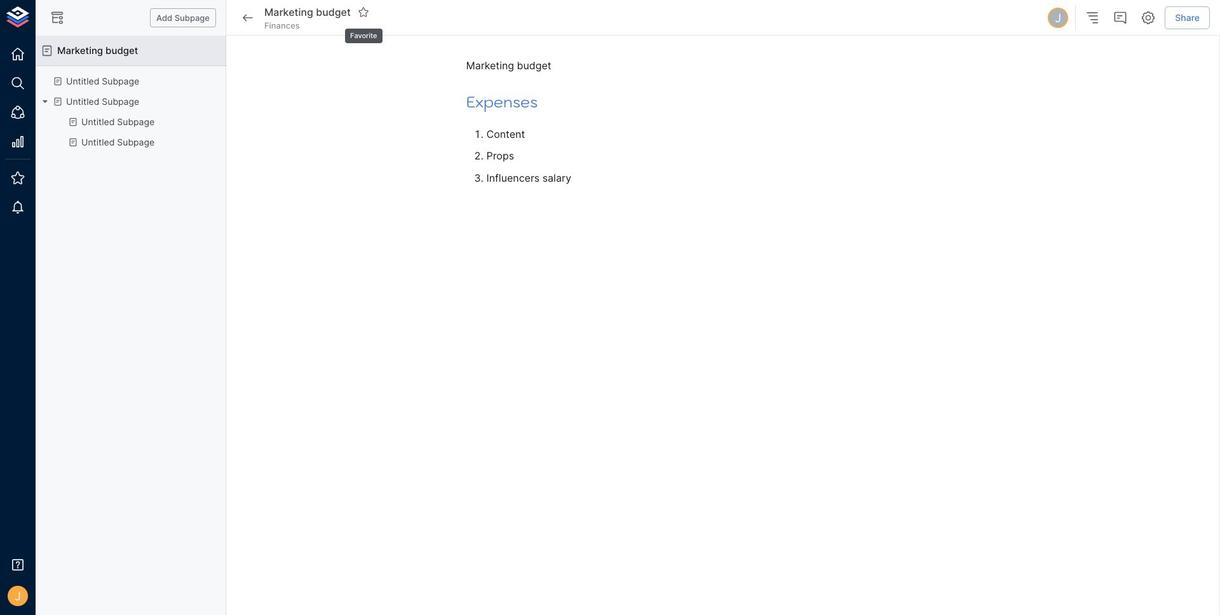 Task type: locate. For each thing, give the bounding box(es) containing it.
table of contents image
[[1085, 10, 1101, 25]]

tooltip
[[344, 20, 384, 45]]

settings image
[[1141, 10, 1157, 25]]



Task type: describe. For each thing, give the bounding box(es) containing it.
favorite image
[[358, 6, 369, 18]]

comments image
[[1113, 10, 1129, 25]]

go back image
[[240, 10, 256, 25]]

hide wiki image
[[50, 10, 65, 25]]



